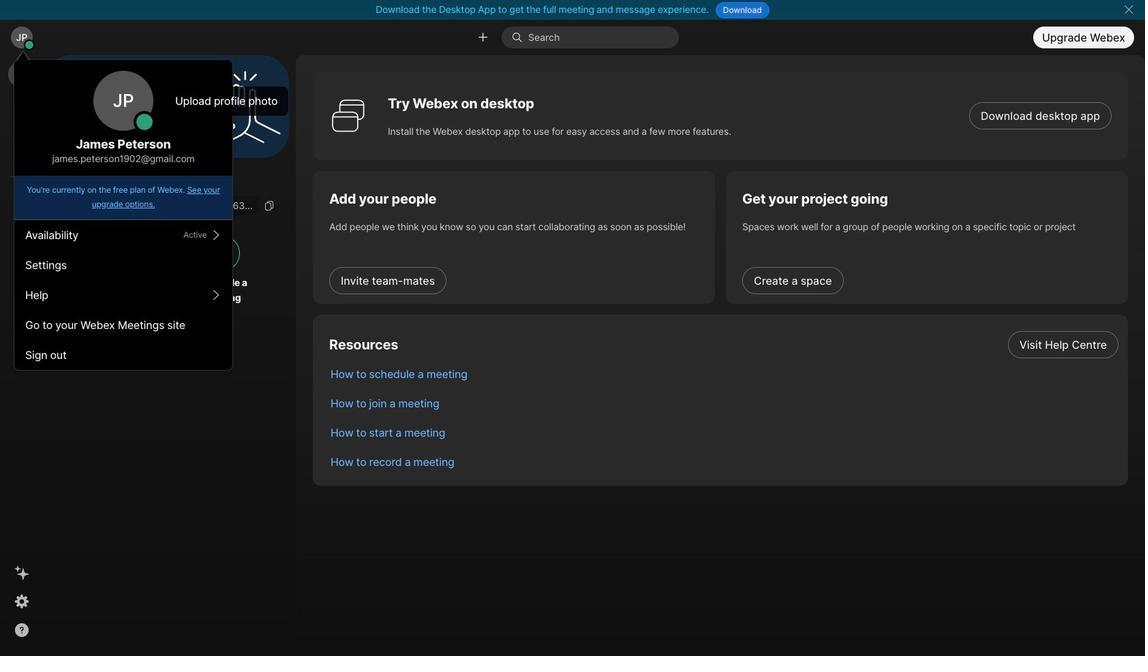 Task type: vqa. For each thing, say whether or not it's contained in the screenshot.
Navigation
yes



Task type: locate. For each thing, give the bounding box(es) containing it.
None text field
[[55, 197, 259, 216]]

list item
[[320, 330, 1128, 359], [320, 359, 1128, 389], [320, 389, 1128, 418], [320, 418, 1128, 447], [320, 447, 1128, 477]]

5 list item from the top
[[320, 447, 1128, 477]]

go to your webex meetings site menu item
[[14, 310, 232, 340]]

profile settings menu menu bar
[[14, 220, 232, 370]]

two hands high-fiving image
[[204, 66, 286, 148]]

3 list item from the top
[[320, 389, 1128, 418]]

2 list item from the top
[[320, 359, 1128, 389]]

sign out menu item
[[14, 340, 232, 370]]

settings menu item
[[14, 250, 232, 280]]

navigation
[[0, 55, 44, 657]]



Task type: describe. For each thing, give the bounding box(es) containing it.
webex tab list
[[8, 61, 35, 207]]

1 list item from the top
[[320, 330, 1128, 359]]

cancel_16 image
[[1124, 4, 1134, 15]]

arrow right_16 image
[[211, 230, 222, 241]]

set status menu item
[[14, 220, 232, 250]]

4 list item from the top
[[320, 418, 1128, 447]]



